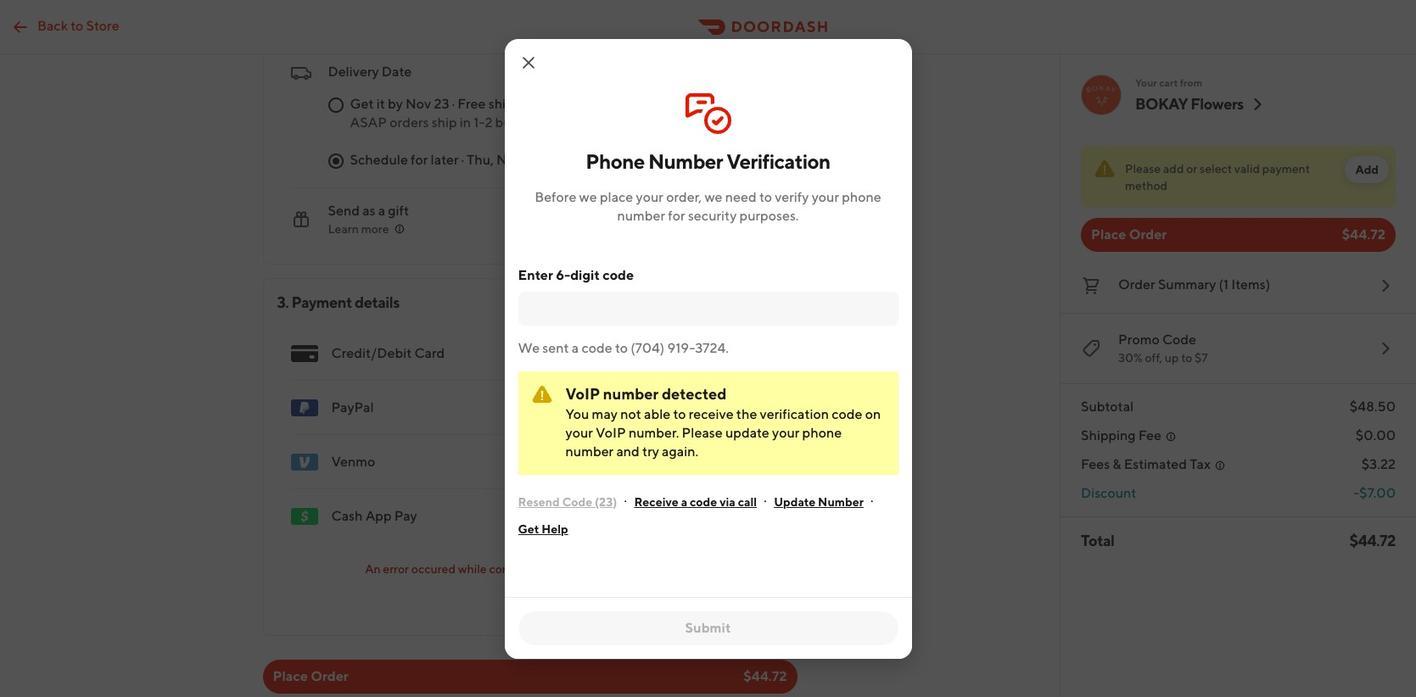 Task type: vqa. For each thing, say whether or not it's contained in the screenshot.
top 100%
no



Task type: locate. For each thing, give the bounding box(es) containing it.
to right able
[[673, 406, 686, 422]]

receive a code via call button
[[634, 488, 757, 516]]

0 vertical spatial number
[[617, 207, 665, 224]]

· right '(23)'
[[624, 494, 627, 510]]

1 vertical spatial get
[[518, 522, 539, 536]]

voip number detected you may not able to receive the verification code on your voip number. please update your phone number and try again.
[[566, 385, 881, 460]]

get left help at left bottom
[[518, 522, 539, 536]]

send as a gift
[[328, 203, 409, 219]]

by
[[388, 96, 403, 112]]

for inside option group
[[411, 152, 428, 168]]

select
[[1200, 162, 1232, 176]]

help
[[542, 522, 568, 536]]

0 horizontal spatial place
[[273, 669, 308, 685]]

venmo button
[[277, 435, 783, 490]]

1 vertical spatial code
[[562, 495, 592, 509]]

0 horizontal spatial we
[[579, 189, 597, 205]]

0 horizontal spatial for
[[411, 152, 428, 168]]

number inside resend code (23) · receive a code via call · update number ·
[[818, 495, 864, 509]]

3. payment details
[[277, 294, 400, 311]]

app.
[[580, 563, 605, 576]]

1 vertical spatial nov
[[496, 152, 522, 168]]

code up up
[[1163, 332, 1197, 348]]

code right sent
[[582, 340, 612, 356]]

30
[[525, 152, 542, 168]]

add new payment method image
[[749, 398, 769, 418], [749, 507, 769, 527]]

gift
[[388, 203, 409, 219]]

a inside resend code (23) · receive a code via call · update number ·
[[681, 495, 688, 509]]

1 vertical spatial for
[[668, 207, 685, 224]]

$44.72 down the add button
[[1342, 227, 1386, 243]]

for down "order,"
[[668, 207, 685, 224]]

cash left app
[[331, 508, 363, 524]]

try right app.
[[646, 563, 661, 576]]

please right app.
[[608, 563, 643, 576]]

your down you
[[566, 425, 593, 441]]

number inside the before we place your order, we need to verify your phone number for security purposes.
[[617, 207, 665, 224]]

number left and
[[566, 443, 614, 460]]

1 horizontal spatial code
[[1163, 332, 1197, 348]]

0 vertical spatial cash
[[331, 508, 363, 524]]

need
[[725, 189, 757, 205]]

0 vertical spatial nov
[[406, 96, 431, 112]]

items)
[[1232, 277, 1271, 293]]

shipping inside get it by nov 23 · free shipping asap orders ship in 1-2 business days
[[489, 96, 541, 112]]

please inside voip number detected you may not able to receive the verification code on your voip number. please update your phone number and try again.
[[682, 425, 723, 441]]

promo code 30% off, up to $7
[[1118, 332, 1208, 365]]

method
[[1125, 179, 1168, 193]]

voip down may on the left of page
[[596, 425, 626, 441]]

0 vertical spatial phone
[[842, 189, 882, 205]]

place order
[[1091, 227, 1167, 243], [273, 669, 349, 685]]

voip up you
[[566, 385, 600, 403]]

on
[[865, 406, 881, 422]]

· right update number button at the bottom right of the page
[[871, 494, 874, 510]]

your
[[1135, 76, 1157, 89]]

0 vertical spatial add new payment method image
[[749, 398, 769, 418]]

menu
[[277, 327, 783, 595]]

we left place
[[579, 189, 597, 205]]

fee
[[1139, 428, 1162, 444]]

a right sent
[[572, 340, 579, 356]]

0 vertical spatial for
[[411, 152, 428, 168]]

the
[[736, 406, 757, 422]]

nov left 30
[[496, 152, 522, 168]]

6-
[[556, 267, 570, 283]]

to right back
[[71, 17, 84, 34]]

please inside please add or select valid payment method
[[1125, 162, 1161, 176]]

1 horizontal spatial place order
[[1091, 227, 1167, 243]]

1 vertical spatial add new payment method image
[[749, 507, 769, 527]]

credit/debit
[[331, 345, 412, 362]]

back
[[37, 17, 68, 34]]

0 horizontal spatial please
[[608, 563, 643, 576]]

back to store button
[[0, 10, 130, 44]]

2 horizontal spatial a
[[681, 495, 688, 509]]

1 horizontal spatial a
[[572, 340, 579, 356]]

before
[[535, 189, 577, 205]]

cash left app.
[[550, 563, 577, 576]]

try
[[642, 443, 659, 460], [646, 563, 661, 576]]

get inside get it by nov 23 · free shipping asap orders ship in 1-2 business days
[[350, 96, 374, 112]]

1 horizontal spatial we
[[705, 189, 723, 205]]

your down verification
[[772, 425, 800, 441]]

orders
[[390, 115, 429, 131]]

status
[[1081, 146, 1396, 208]]

update number button
[[774, 488, 864, 516]]

number up "order,"
[[648, 149, 723, 173]]

0 horizontal spatial free
[[458, 96, 486, 112]]

0 vertical spatial get
[[350, 96, 374, 112]]

schedule for later · thu, nov 30 · free shipping
[[350, 152, 634, 168]]

code inside resend code (23) · receive a code via call · update number ·
[[690, 495, 717, 509]]

0 horizontal spatial a
[[378, 203, 385, 219]]

0 vertical spatial please
[[1125, 162, 1161, 176]]

credit/debit card
[[331, 345, 445, 362]]

delivery
[[328, 64, 379, 80]]

please down 'receive'
[[682, 425, 723, 441]]

1 horizontal spatial free
[[550, 152, 579, 168]]

for inside the before we place your order, we need to verify your phone number for security purposes.
[[668, 207, 685, 224]]

23
[[434, 96, 449, 112]]

1 vertical spatial please
[[682, 425, 723, 441]]

1 vertical spatial number
[[818, 495, 864, 509]]

30%
[[1118, 351, 1143, 365]]

please up method
[[1125, 162, 1161, 176]]

0 vertical spatial order
[[1129, 227, 1167, 243]]

$44.72 down -$7.00
[[1350, 532, 1396, 550]]

1 vertical spatial shipping
[[581, 152, 634, 168]]

0 horizontal spatial number
[[648, 149, 723, 173]]

we sent a code to (704) 919-3724.
[[518, 340, 729, 356]]

bokay
[[1135, 95, 1188, 113]]

shipping up business
[[489, 96, 541, 112]]

menu containing credit/debit card
[[277, 327, 783, 595]]

please inside menu
[[608, 563, 643, 576]]

2 horizontal spatial please
[[1125, 162, 1161, 176]]

to inside voip number detected you may not able to receive the verification code on your voip number. please update your phone number and try again.
[[673, 406, 686, 422]]

$44.72
[[1342, 227, 1386, 243], [1350, 532, 1396, 550], [744, 669, 787, 685]]

again. down 'number.'
[[662, 443, 699, 460]]

option group containing get it by nov 23
[[328, 95, 756, 185]]

1 vertical spatial again.
[[663, 563, 695, 576]]

1 add new payment method image from the top
[[749, 398, 769, 418]]

nov inside get it by nov 23 · free shipping asap orders ship in 1-2 business days
[[406, 96, 431, 112]]

0 horizontal spatial shipping
[[489, 96, 541, 112]]

again. up submit
[[663, 563, 695, 576]]

2 vertical spatial $44.72
[[744, 669, 787, 685]]

we up security
[[705, 189, 723, 205]]

0 vertical spatial again.
[[662, 443, 699, 460]]

number down place
[[617, 207, 665, 224]]

get it by nov 23 · free shipping asap orders ship in 1-2 business days
[[350, 96, 579, 131]]

cash app pay
[[331, 508, 417, 524]]

1 horizontal spatial cash
[[550, 563, 577, 576]]

bokay flowers button
[[1135, 94, 1268, 115]]

number
[[617, 207, 665, 224], [603, 385, 659, 403], [566, 443, 614, 460]]

subtotal
[[1081, 399, 1134, 415]]

0 vertical spatial code
[[1163, 332, 1197, 348]]

1 vertical spatial place order
[[273, 669, 349, 685]]

0 horizontal spatial get
[[350, 96, 374, 112]]

0 vertical spatial try
[[642, 443, 659, 460]]

1 vertical spatial free
[[550, 152, 579, 168]]

get left it
[[350, 96, 374, 112]]

free up the in
[[458, 96, 486, 112]]

a right receive
[[681, 495, 688, 509]]

days
[[551, 115, 579, 131]]

number right update
[[818, 495, 864, 509]]

1-
[[474, 115, 485, 131]]

1 horizontal spatial number
[[818, 495, 864, 509]]

1 vertical spatial phone
[[802, 425, 842, 441]]

valid
[[1235, 162, 1260, 176]]

$44.72 down submit button
[[744, 669, 787, 685]]

1 vertical spatial order
[[1118, 277, 1156, 293]]

1 horizontal spatial place
[[1091, 227, 1126, 243]]

digit
[[570, 267, 600, 283]]

phone
[[842, 189, 882, 205], [802, 425, 842, 441]]

to left $7
[[1181, 351, 1193, 365]]

phone down verification
[[802, 425, 842, 441]]

shipping up place
[[581, 152, 634, 168]]

add new payment method image up update on the bottom right of the page
[[749, 398, 769, 418]]

code left "via"
[[690, 495, 717, 509]]

0 horizontal spatial code
[[562, 495, 592, 509]]

get
[[350, 96, 374, 112], [518, 522, 539, 536]]

code left '(23)'
[[562, 495, 592, 509]]

0 vertical spatial place order
[[1091, 227, 1167, 243]]

0 vertical spatial shipping
[[489, 96, 541, 112]]

try inside voip number detected you may not able to receive the verification code on your voip number. please update your phone number and try again.
[[642, 443, 659, 460]]

(704)
[[631, 340, 665, 356]]

None radio
[[328, 98, 343, 113], [328, 154, 343, 169], [328, 98, 343, 113], [328, 154, 343, 169]]

verification
[[727, 149, 831, 173]]

1 horizontal spatial please
[[682, 425, 723, 441]]

a right as
[[378, 203, 385, 219]]

1 horizontal spatial get
[[518, 522, 539, 536]]

1 horizontal spatial for
[[668, 207, 685, 224]]

detected
[[662, 385, 727, 403]]

get help link
[[518, 516, 568, 543]]

· right 30
[[545, 152, 548, 168]]

it
[[377, 96, 385, 112]]

number up not
[[603, 385, 659, 403]]

your right place
[[636, 189, 664, 205]]

add new payment method image right "via"
[[749, 507, 769, 527]]

a for sent
[[572, 340, 579, 356]]

occured
[[411, 563, 456, 576]]

·
[[452, 96, 455, 112], [461, 152, 464, 168], [545, 152, 548, 168], [624, 494, 627, 510], [764, 494, 767, 510], [871, 494, 874, 510]]

order
[[1129, 227, 1167, 243], [1118, 277, 1156, 293], [311, 669, 349, 685]]

phone right verify
[[842, 189, 882, 205]]

1 vertical spatial a
[[572, 340, 579, 356]]

option group
[[328, 95, 756, 185]]

resend code (23) button
[[518, 488, 617, 516]]

place
[[1091, 227, 1126, 243], [273, 669, 308, 685]]

2 add new payment method image from the top
[[749, 507, 769, 527]]

back to store
[[37, 17, 119, 34]]

delivery date
[[328, 64, 412, 80]]

0 vertical spatial free
[[458, 96, 486, 112]]

1 vertical spatial cash
[[550, 563, 577, 576]]

to up purposes. on the right of page
[[759, 189, 772, 205]]

details
[[355, 294, 400, 311]]

nov up orders
[[406, 96, 431, 112]]

number.
[[629, 425, 679, 441]]

shipping
[[1081, 428, 1136, 444]]

2 vertical spatial a
[[681, 495, 688, 509]]

0 vertical spatial a
[[378, 203, 385, 219]]

order,
[[666, 189, 702, 205]]

show menu image
[[291, 340, 318, 367]]

free right 30
[[550, 152, 579, 168]]

code inside promo code 30% off, up to $7
[[1163, 332, 1197, 348]]

1 vertical spatial try
[[646, 563, 661, 576]]

try down 'number.'
[[642, 443, 659, 460]]

for left later
[[411, 152, 428, 168]]

app
[[365, 508, 392, 524]]

code inside resend code (23) · receive a code via call · update number ·
[[562, 495, 592, 509]]

· right 23
[[452, 96, 455, 112]]

voip
[[566, 385, 600, 403], [596, 425, 626, 441]]

2 vertical spatial please
[[608, 563, 643, 576]]

code left the on on the bottom
[[832, 406, 863, 422]]

asap
[[350, 115, 387, 131]]

get inside phone number verification dialog
[[518, 522, 539, 536]]

for
[[411, 152, 428, 168], [668, 207, 685, 224]]

0 horizontal spatial nov
[[406, 96, 431, 112]]



Task type: describe. For each thing, give the bounding box(es) containing it.
phone inside the before we place your order, we need to verify your phone number for security purposes.
[[842, 189, 882, 205]]

· left thu,
[[461, 152, 464, 168]]

(1
[[1219, 277, 1229, 293]]

receive
[[634, 495, 679, 509]]

get for get it by nov 23 · free shipping asap orders ship in 1-2 business days
[[350, 96, 374, 112]]

discount
[[1081, 485, 1137, 502]]

1 vertical spatial voip
[[596, 425, 626, 441]]

add
[[1163, 162, 1184, 176]]

your cart from
[[1135, 76, 1203, 89]]

cart
[[1159, 76, 1178, 89]]

verification
[[760, 406, 829, 422]]

2 vertical spatial order
[[311, 669, 349, 685]]

order summary (1 items)
[[1118, 277, 1271, 293]]

before we place your order, we need to verify your phone number for security purposes.
[[535, 189, 882, 224]]

3724.
[[695, 340, 729, 356]]

ship
[[432, 115, 457, 131]]

free inside get it by nov 23 · free shipping asap orders ship in 1-2 business days
[[458, 96, 486, 112]]

-
[[1354, 485, 1360, 502]]

enter
[[518, 267, 553, 283]]

2 we from the left
[[705, 189, 723, 205]]

order inside button
[[1118, 277, 1156, 293]]

919-
[[667, 340, 695, 356]]

summary
[[1158, 277, 1216, 293]]

and
[[616, 443, 640, 460]]

please add or select valid payment method
[[1125, 162, 1310, 193]]

from
[[1180, 76, 1203, 89]]

2 vertical spatial number
[[566, 443, 614, 460]]

fees & estimated
[[1081, 457, 1187, 473]]

learn more
[[328, 222, 389, 236]]

you
[[566, 406, 589, 422]]

able
[[644, 406, 671, 422]]

1 we from the left
[[579, 189, 597, 205]]

(23)
[[595, 495, 617, 509]]

$7
[[1195, 351, 1208, 365]]

$7.00
[[1360, 485, 1396, 502]]

· inside get it by nov 23 · free shipping asap orders ship in 1-2 business days
[[452, 96, 455, 112]]

or
[[1187, 162, 1198, 176]]

card
[[414, 345, 445, 362]]

phone inside voip number detected you may not able to receive the verification code on your voip number. please update your phone number and try again.
[[802, 425, 842, 441]]

to inside button
[[71, 17, 84, 34]]

call
[[738, 495, 757, 509]]

promo
[[1118, 332, 1160, 348]]

thu,
[[467, 152, 494, 168]]

again. inside voip number detected you may not able to receive the verification code on your voip number. please update your phone number and try again.
[[662, 443, 699, 460]]

1 vertical spatial $44.72
[[1350, 532, 1396, 550]]

1 vertical spatial place
[[273, 669, 308, 685]]

business
[[495, 115, 548, 131]]

store
[[86, 17, 119, 34]]

error
[[383, 563, 409, 576]]

code inside voip number detected you may not able to receive the verification code on your voip number. please update your phone number and try again.
[[832, 406, 863, 422]]

code for promo
[[1163, 332, 1197, 348]]

estimated
[[1124, 457, 1187, 473]]

2
[[485, 115, 493, 131]]

1 vertical spatial number
[[603, 385, 659, 403]]

up
[[1165, 351, 1179, 365]]

tax
[[1190, 457, 1211, 473]]

phone number verification dialog
[[505, 39, 912, 659]]

close phone number verification image
[[518, 52, 538, 73]]

learn more button
[[328, 221, 406, 238]]

0 vertical spatial number
[[648, 149, 723, 173]]

to left (704) on the left
[[615, 340, 628, 356]]

add new payment method image for cash app pay
[[749, 507, 769, 527]]

purposes.
[[740, 207, 799, 224]]

add new payment method image for paypal
[[749, 398, 769, 418]]

get help
[[518, 522, 568, 536]]

not
[[620, 406, 641, 422]]

-$7.00
[[1354, 485, 1396, 502]]

payment
[[1263, 162, 1310, 176]]

learn
[[328, 222, 359, 236]]

0 vertical spatial place
[[1091, 227, 1126, 243]]

resend
[[518, 495, 560, 509]]

total
[[1081, 532, 1115, 550]]

an
[[365, 563, 381, 576]]

bokay flowers
[[1135, 95, 1244, 113]]

3. payment
[[277, 294, 352, 311]]

security
[[688, 207, 737, 224]]

paypal
[[331, 400, 374, 416]]

$0.00
[[1356, 428, 1396, 444]]

verify
[[775, 189, 809, 205]]

more
[[361, 222, 389, 236]]

to inside promo code 30% off, up to $7
[[1181, 351, 1193, 365]]

· right call at the bottom
[[764, 494, 767, 510]]

add
[[1356, 163, 1379, 177]]

try inside menu
[[646, 563, 661, 576]]

while
[[458, 563, 487, 576]]

&
[[1113, 457, 1122, 473]]

resend code (23) · receive a code via call · update number ·
[[518, 494, 874, 510]]

0 vertical spatial voip
[[566, 385, 600, 403]]

send
[[328, 203, 360, 219]]

schedule
[[350, 152, 408, 168]]

update
[[726, 425, 770, 441]]

your right verify
[[812, 189, 839, 205]]

to inside the before we place your order, we need to verify your phone number for security purposes.
[[759, 189, 772, 205]]

status containing please add or select valid payment method
[[1081, 146, 1396, 208]]

contacting
[[489, 563, 547, 576]]

an error occured while contacting cash app. please try again.
[[365, 563, 695, 576]]

edit delivery time image
[[641, 151, 661, 171]]

0 horizontal spatial cash
[[331, 508, 363, 524]]

place
[[600, 189, 633, 205]]

order summary (1 items) button
[[1081, 272, 1396, 300]]

a for as
[[378, 203, 385, 219]]

as
[[362, 203, 376, 219]]

1 horizontal spatial nov
[[496, 152, 522, 168]]

code for resend
[[562, 495, 592, 509]]

0 vertical spatial $44.72
[[1342, 227, 1386, 243]]

receive
[[689, 406, 734, 422]]

phone
[[586, 149, 645, 173]]

add button
[[1345, 156, 1389, 183]]

1 horizontal spatial shipping
[[581, 152, 634, 168]]

0 horizontal spatial place order
[[273, 669, 349, 685]]

get for get help
[[518, 522, 539, 536]]

later
[[431, 152, 459, 168]]

may
[[592, 406, 618, 422]]

update
[[774, 495, 816, 509]]

code right digit
[[603, 267, 634, 283]]

submit
[[685, 620, 731, 636]]

we
[[518, 340, 540, 356]]



